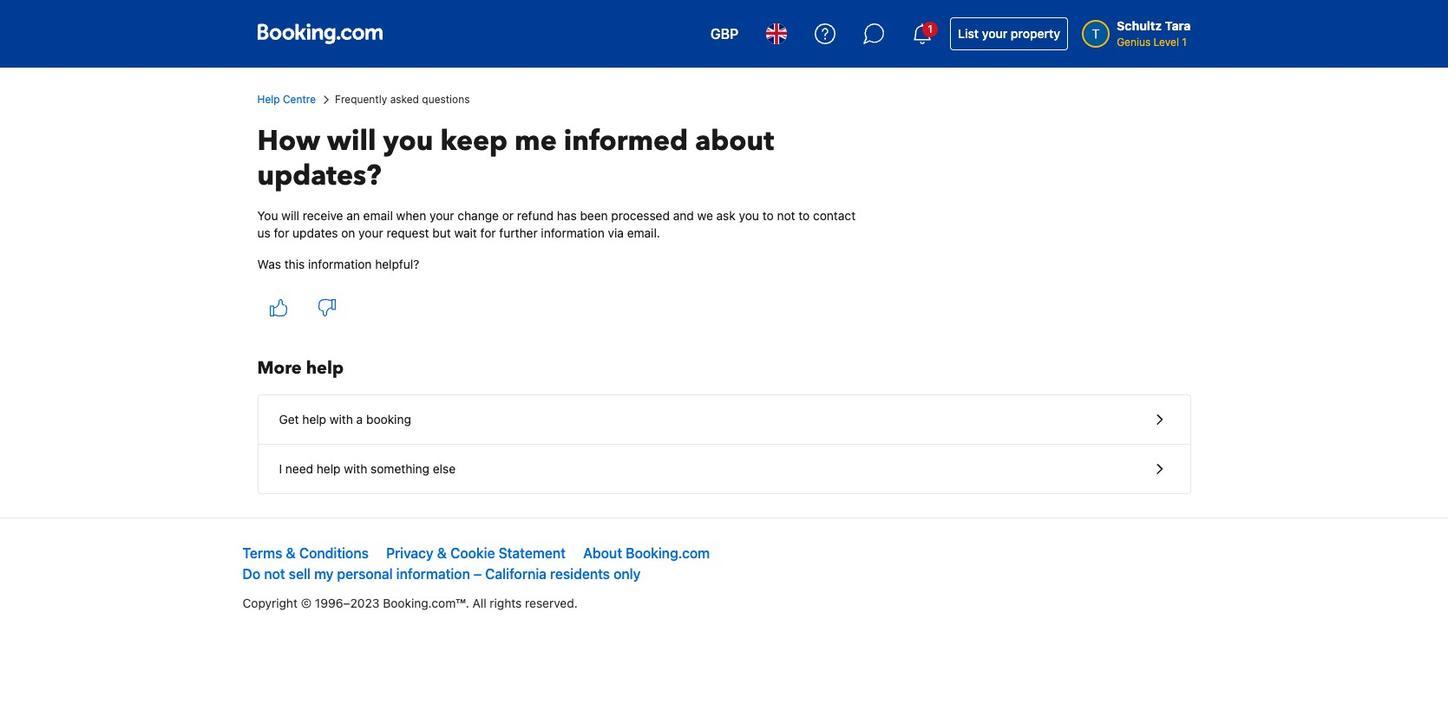 Task type: vqa. For each thing, say whether or not it's contained in the screenshot.
refund
yes



Task type: locate. For each thing, give the bounding box(es) containing it.
0 horizontal spatial 1
[[928, 23, 933, 36]]

frequently asked questions
[[335, 93, 470, 106]]

you right ask
[[739, 208, 759, 223]]

2 horizontal spatial your
[[982, 26, 1008, 41]]

property
[[1011, 26, 1061, 41]]

updates?
[[257, 157, 381, 195]]

1 horizontal spatial for
[[480, 226, 496, 240]]

1 to from the left
[[763, 208, 774, 223]]

contact
[[813, 208, 856, 223]]

0 horizontal spatial you
[[383, 122, 433, 161]]

you
[[383, 122, 433, 161], [739, 208, 759, 223]]

get help with a booking
[[279, 412, 411, 427]]

1 horizontal spatial &
[[437, 546, 447, 561]]

1 horizontal spatial 1
[[1182, 36, 1187, 49]]

0 vertical spatial will
[[327, 122, 376, 161]]

1 & from the left
[[286, 546, 296, 561]]

about booking.com do not sell my personal information – california residents only
[[243, 546, 710, 582]]

help for more
[[306, 357, 344, 380]]

gbp button
[[700, 13, 749, 55]]

information
[[541, 226, 605, 240], [308, 257, 372, 272], [396, 567, 470, 582]]

for down change
[[480, 226, 496, 240]]

help right more at the left of page
[[306, 357, 344, 380]]

0 vertical spatial help
[[306, 357, 344, 380]]

0 vertical spatial you
[[383, 122, 433, 161]]

0 horizontal spatial &
[[286, 546, 296, 561]]

with inside button
[[330, 412, 353, 427]]

was this information helpful?
[[257, 257, 419, 272]]

not left contact
[[777, 208, 795, 223]]

1 vertical spatial will
[[281, 208, 299, 223]]

1 horizontal spatial to
[[799, 208, 810, 223]]

information down on
[[308, 257, 372, 272]]

0 vertical spatial information
[[541, 226, 605, 240]]

will for how
[[327, 122, 376, 161]]

for right us
[[274, 226, 289, 240]]

will right you
[[281, 208, 299, 223]]

been
[[580, 208, 608, 223]]

help centre
[[257, 93, 316, 106]]

0 horizontal spatial for
[[274, 226, 289, 240]]

2 vertical spatial help
[[317, 462, 341, 476]]

1 down the tara
[[1182, 36, 1187, 49]]

help centre button
[[257, 92, 316, 108]]

not inside about booking.com do not sell my personal information – california residents only
[[264, 567, 285, 582]]

1 horizontal spatial will
[[327, 122, 376, 161]]

for
[[274, 226, 289, 240], [480, 226, 496, 240]]

booking.com™.
[[383, 596, 469, 611]]

©
[[301, 596, 312, 611]]

information inside you will receive an email when your change or refund has been processed and we ask you to not to contact us for updates on your request but wait for further information via email.
[[541, 226, 605, 240]]

booking
[[366, 412, 411, 427]]

need
[[285, 462, 313, 476]]

processed
[[611, 208, 670, 223]]

do
[[243, 567, 261, 582]]

information up booking.com™.
[[396, 567, 470, 582]]

help right get
[[302, 412, 326, 427]]

0 horizontal spatial not
[[264, 567, 285, 582]]

centre
[[283, 93, 316, 106]]

refund
[[517, 208, 554, 223]]

0 horizontal spatial to
[[763, 208, 774, 223]]

2 horizontal spatial information
[[541, 226, 605, 240]]

&
[[286, 546, 296, 561], [437, 546, 447, 561]]

2 & from the left
[[437, 546, 447, 561]]

1 left list in the top right of the page
[[928, 23, 933, 36]]

will down frequently
[[327, 122, 376, 161]]

will inside you will receive an email when your change or refund has been processed and we ask you to not to contact us for updates on your request but wait for further information via email.
[[281, 208, 299, 223]]

1 vertical spatial information
[[308, 257, 372, 272]]

not
[[777, 208, 795, 223], [264, 567, 285, 582]]

help for get
[[302, 412, 326, 427]]

statement
[[499, 546, 566, 561]]

privacy & cookie statement
[[386, 546, 566, 561]]

0 horizontal spatial will
[[281, 208, 299, 223]]

your down email
[[359, 226, 383, 240]]

–
[[474, 567, 482, 582]]

2 vertical spatial your
[[359, 226, 383, 240]]

cookie
[[450, 546, 495, 561]]

0 vertical spatial not
[[777, 208, 795, 223]]

& up sell
[[286, 546, 296, 561]]

with left a
[[330, 412, 353, 427]]

to left contact
[[799, 208, 810, 223]]

1 inside schultz tara genius level 1
[[1182, 36, 1187, 49]]

my
[[314, 567, 334, 582]]

1 vertical spatial your
[[430, 208, 454, 223]]

you
[[257, 208, 278, 223]]

1 horizontal spatial your
[[430, 208, 454, 223]]

1 vertical spatial with
[[344, 462, 367, 476]]

has
[[557, 208, 577, 223]]

request
[[387, 226, 429, 240]]

0 vertical spatial your
[[982, 26, 1008, 41]]

personal
[[337, 567, 393, 582]]

email.
[[627, 226, 660, 240]]

questions
[[422, 93, 470, 106]]

1 horizontal spatial information
[[396, 567, 470, 582]]

& up do not sell my personal information – california residents only link
[[437, 546, 447, 561]]

1 vertical spatial you
[[739, 208, 759, 223]]

0 vertical spatial with
[[330, 412, 353, 427]]

your up but
[[430, 208, 454, 223]]

not right "do"
[[264, 567, 285, 582]]

we
[[697, 208, 713, 223]]

information inside about booking.com do not sell my personal information – california residents only
[[396, 567, 470, 582]]

get
[[279, 412, 299, 427]]

receive
[[303, 208, 343, 223]]

how will you keep me informed about updates?
[[257, 122, 774, 195]]

you will receive an email when your change or refund has been processed and we ask you to not to contact us for updates on your request but wait for further information via email.
[[257, 208, 856, 240]]

with left "something"
[[344, 462, 367, 476]]

will inside 'how will you keep me informed about updates?'
[[327, 122, 376, 161]]

1 horizontal spatial you
[[739, 208, 759, 223]]

to right ask
[[763, 208, 774, 223]]

you down "asked"
[[383, 122, 433, 161]]

list
[[958, 26, 979, 41]]

information down has
[[541, 226, 605, 240]]

help inside get help with a booking button
[[302, 412, 326, 427]]

1 horizontal spatial not
[[777, 208, 795, 223]]

to
[[763, 208, 774, 223], [799, 208, 810, 223]]

all
[[473, 596, 487, 611]]

your
[[982, 26, 1008, 41], [430, 208, 454, 223], [359, 226, 383, 240]]

will
[[327, 122, 376, 161], [281, 208, 299, 223]]

terms & conditions link
[[243, 546, 369, 561]]

privacy & cookie statement link
[[386, 546, 566, 561]]

us
[[257, 226, 271, 240]]

1 vertical spatial help
[[302, 412, 326, 427]]

help right need
[[317, 462, 341, 476]]

this
[[284, 257, 305, 272]]

when
[[396, 208, 426, 223]]

1 inside button
[[928, 23, 933, 36]]

0 horizontal spatial your
[[359, 226, 383, 240]]

& for privacy
[[437, 546, 447, 561]]

2 vertical spatial information
[[396, 567, 470, 582]]

was
[[257, 257, 281, 272]]

change
[[458, 208, 499, 223]]

1 vertical spatial not
[[264, 567, 285, 582]]

schultz
[[1117, 18, 1162, 33]]

level
[[1154, 36, 1179, 49]]

with
[[330, 412, 353, 427], [344, 462, 367, 476]]

your right list in the top right of the page
[[982, 26, 1008, 41]]

only
[[614, 567, 641, 582]]



Task type: describe. For each thing, give the bounding box(es) containing it.
california
[[485, 567, 547, 582]]

about
[[583, 546, 622, 561]]

me
[[515, 122, 557, 161]]

conditions
[[299, 546, 369, 561]]

terms
[[243, 546, 282, 561]]

i
[[279, 462, 282, 476]]

1 for from the left
[[274, 226, 289, 240]]

& for terms
[[286, 546, 296, 561]]

on
[[341, 226, 355, 240]]

sell
[[289, 567, 311, 582]]

i need help with something else button
[[258, 445, 1190, 494]]

rights
[[490, 596, 522, 611]]

more
[[257, 357, 302, 380]]

with inside button
[[344, 462, 367, 476]]

further
[[499, 226, 538, 240]]

about
[[695, 122, 774, 161]]

2 for from the left
[[480, 226, 496, 240]]

frequently
[[335, 93, 387, 106]]

gbp
[[711, 26, 739, 42]]

via
[[608, 226, 624, 240]]

reserved.
[[525, 596, 578, 611]]

informed
[[564, 122, 688, 161]]

privacy
[[386, 546, 434, 561]]

an
[[347, 208, 360, 223]]

asked
[[390, 93, 419, 106]]

and
[[673, 208, 694, 223]]

else
[[433, 462, 456, 476]]

1 button
[[902, 13, 943, 55]]

not inside you will receive an email when your change or refund has been processed and we ask you to not to contact us for updates on your request but wait for further information via email.
[[777, 208, 795, 223]]

will for you
[[281, 208, 299, 223]]

but
[[433, 226, 451, 240]]

0 horizontal spatial information
[[308, 257, 372, 272]]

copyright © 1996–2023 booking.com™. all rights reserved.
[[243, 596, 578, 611]]

booking.com
[[626, 546, 710, 561]]

help inside i need help with something else button
[[317, 462, 341, 476]]

copyright
[[243, 596, 298, 611]]

schultz tara genius level 1
[[1117, 18, 1191, 49]]

you inside 'how will you keep me informed about updates?'
[[383, 122, 433, 161]]

how
[[257, 122, 320, 161]]

something
[[371, 462, 430, 476]]

do not sell my personal information – california residents only link
[[243, 567, 641, 582]]

i need help with something else
[[279, 462, 456, 476]]

you inside you will receive an email when your change or refund has been processed and we ask you to not to contact us for updates on your request but wait for further information via email.
[[739, 208, 759, 223]]

list your property
[[958, 26, 1061, 41]]

genius
[[1117, 36, 1151, 49]]

updates
[[293, 226, 338, 240]]

keep
[[440, 122, 508, 161]]

more help
[[257, 357, 344, 380]]

terms & conditions
[[243, 546, 369, 561]]

helpful?
[[375, 257, 419, 272]]

email
[[363, 208, 393, 223]]

about booking.com link
[[583, 546, 710, 561]]

tara
[[1165, 18, 1191, 33]]

residents
[[550, 567, 610, 582]]

a
[[356, 412, 363, 427]]

ask
[[716, 208, 736, 223]]

list your property link
[[950, 17, 1068, 50]]

or
[[502, 208, 514, 223]]

booking.com online hotel reservations image
[[257, 23, 382, 44]]

2 to from the left
[[799, 208, 810, 223]]

wait
[[454, 226, 477, 240]]

1996–2023
[[315, 596, 380, 611]]

help
[[257, 93, 280, 106]]

get help with a booking button
[[258, 396, 1190, 445]]



